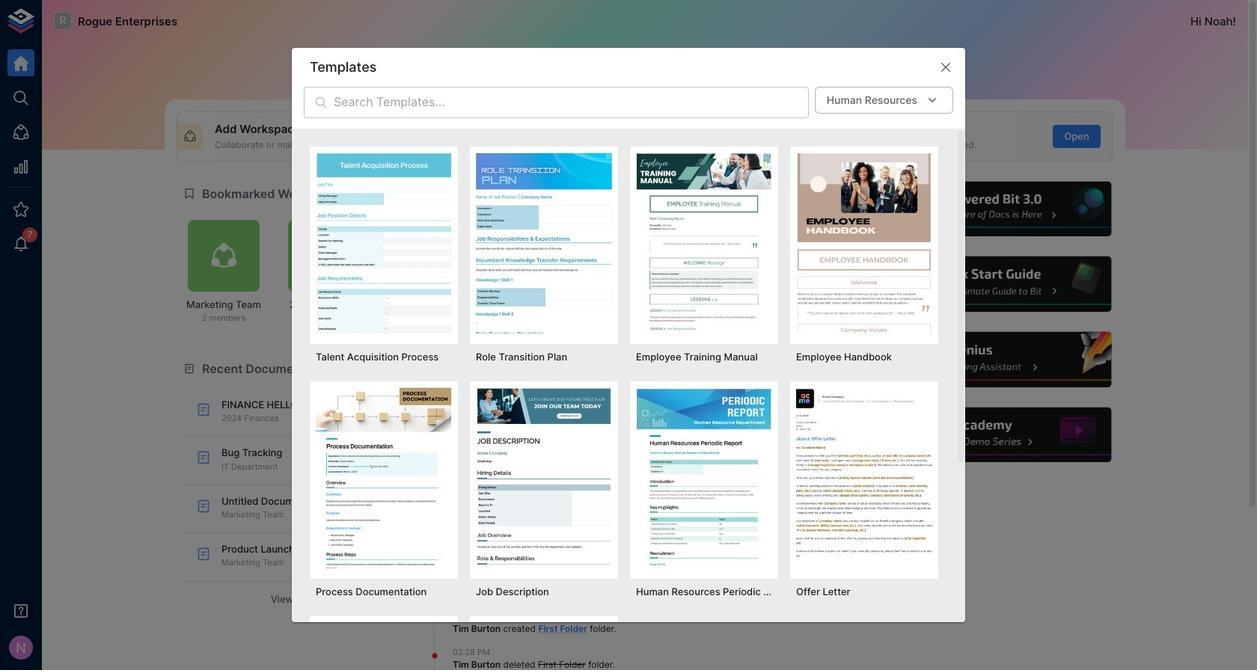 Task type: locate. For each thing, give the bounding box(es) containing it.
offer letter image
[[796, 387, 933, 569]]

employee handbook image
[[796, 152, 933, 334]]

job description image
[[476, 387, 612, 569]]

dialog
[[292, 48, 966, 671]]

help image
[[888, 179, 1114, 239], [888, 255, 1114, 314], [888, 330, 1114, 390], [888, 406, 1114, 465]]

talent acquisition process image
[[316, 152, 452, 334]]

role transition plan image
[[476, 152, 612, 334]]

process documentation image
[[316, 387, 452, 569]]

human resources periodic report image
[[636, 387, 772, 569]]

1 help image from the top
[[888, 179, 1114, 239]]

performance improvement plan image
[[316, 622, 452, 671]]



Task type: describe. For each thing, give the bounding box(es) containing it.
3 help image from the top
[[888, 330, 1114, 390]]

employee training manual image
[[636, 152, 772, 334]]

2 help image from the top
[[888, 255, 1114, 314]]

employee handbook acknowledgement form image
[[476, 622, 612, 671]]

4 help image from the top
[[888, 406, 1114, 465]]

Search Templates... text field
[[334, 87, 809, 118]]



Task type: vqa. For each thing, say whether or not it's contained in the screenshot.
Employee Training Manual 'image'
yes



